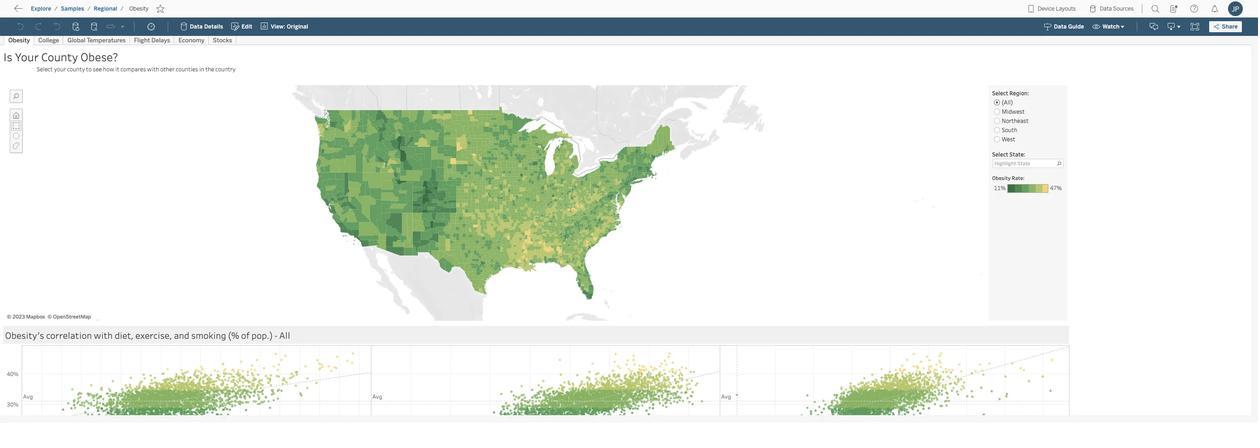 Task type: describe. For each thing, give the bounding box(es) containing it.
to
[[41, 7, 49, 16]]

2 / from the left
[[87, 6, 91, 12]]

skip to content link
[[22, 5, 94, 17]]

1 / from the left
[[54, 6, 58, 12]]

obesity element
[[126, 6, 151, 12]]

skip
[[24, 7, 40, 16]]

explore
[[31, 6, 51, 12]]

regional
[[94, 6, 117, 12]]

3 / from the left
[[121, 6, 124, 12]]



Task type: locate. For each thing, give the bounding box(es) containing it.
explore link
[[30, 5, 52, 12]]

obesity
[[129, 6, 149, 12]]

/ right regional at top
[[121, 6, 124, 12]]

samples link
[[60, 5, 85, 12]]

explore / samples / regional /
[[31, 6, 124, 12]]

regional link
[[93, 5, 118, 12]]

0 horizontal spatial /
[[54, 6, 58, 12]]

samples
[[61, 6, 84, 12]]

/ right the samples link
[[87, 6, 91, 12]]

skip to content
[[24, 7, 79, 16]]

2 horizontal spatial /
[[121, 6, 124, 12]]

content
[[51, 7, 79, 16]]

/ right to
[[54, 6, 58, 12]]

/
[[54, 6, 58, 12], [87, 6, 91, 12], [121, 6, 124, 12]]

1 horizontal spatial /
[[87, 6, 91, 12]]



Task type: vqa. For each thing, say whether or not it's contained in the screenshot.
Skip To Content link
yes



